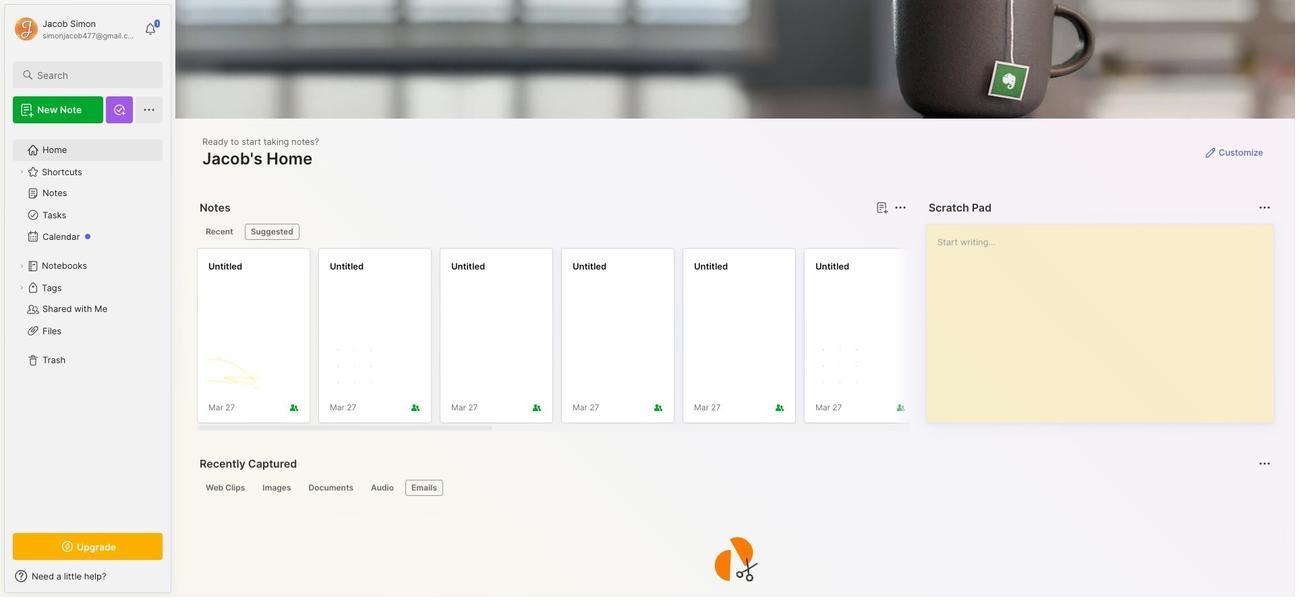 Task type: locate. For each thing, give the bounding box(es) containing it.
WHAT'S NEW field
[[5, 566, 171, 588]]

1 vertical spatial tab list
[[200, 480, 1269, 496]]

1 horizontal spatial more actions image
[[1257, 200, 1273, 216]]

tab
[[200, 224, 239, 240], [245, 224, 299, 240], [200, 480, 251, 496], [257, 480, 297, 496], [303, 480, 360, 496], [365, 480, 400, 496], [405, 480, 443, 496]]

More actions field
[[891, 198, 910, 217], [1255, 198, 1274, 217], [1255, 455, 1274, 474]]

row group
[[197, 248, 1295, 432]]

tab list
[[200, 224, 904, 240], [200, 480, 1269, 496]]

thumbnail image
[[208, 342, 260, 393], [330, 342, 381, 393], [816, 342, 867, 393]]

0 vertical spatial tab list
[[200, 224, 904, 240]]

3 thumbnail image from the left
[[816, 342, 867, 393]]

0 horizontal spatial thumbnail image
[[208, 342, 260, 393]]

more actions image
[[892, 200, 908, 216], [1257, 200, 1273, 216]]

1 horizontal spatial thumbnail image
[[330, 342, 381, 393]]

Account field
[[13, 16, 138, 42]]

0 horizontal spatial more actions image
[[892, 200, 908, 216]]

none search field inside main element
[[37, 67, 150, 83]]

2 horizontal spatial thumbnail image
[[816, 342, 867, 393]]

1 tab list from the top
[[200, 224, 904, 240]]

expand tags image
[[18, 284, 26, 292]]

tree
[[5, 132, 171, 521]]

None search field
[[37, 67, 150, 83]]



Task type: vqa. For each thing, say whether or not it's contained in the screenshot.
Notes button
no



Task type: describe. For each thing, give the bounding box(es) containing it.
1 more actions image from the left
[[892, 200, 908, 216]]

2 thumbnail image from the left
[[330, 342, 381, 393]]

2 more actions image from the left
[[1257, 200, 1273, 216]]

tree inside main element
[[5, 132, 171, 521]]

Start writing… text field
[[937, 225, 1273, 412]]

1 thumbnail image from the left
[[208, 342, 260, 393]]

expand notebooks image
[[18, 262, 26, 271]]

more actions image
[[1257, 456, 1273, 472]]

main element
[[0, 0, 175, 598]]

Search text field
[[37, 69, 150, 82]]

2 tab list from the top
[[200, 480, 1269, 496]]



